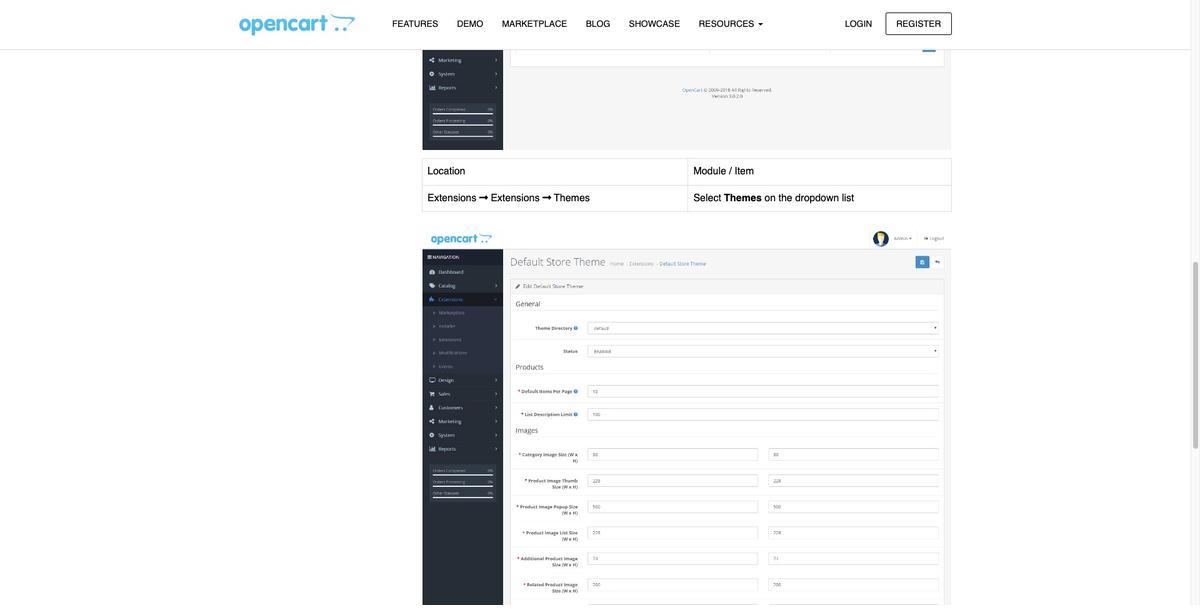 Task type: vqa. For each thing, say whether or not it's contained in the screenshot.
opencart - open source shopping cart solution image
yes



Task type: locate. For each thing, give the bounding box(es) containing it.
extensions
[[428, 192, 479, 204], [488, 192, 543, 204]]

0 horizontal spatial extensions
[[428, 192, 479, 204]]

select themes on the dropdown list
[[694, 192, 854, 204]]

long arrow alt right image
[[543, 192, 551, 202]]

list
[[842, 192, 854, 204]]

showcase
[[629, 19, 680, 29]]

features
[[392, 19, 438, 29]]

item
[[735, 166, 754, 177]]

demo link
[[448, 13, 493, 35]]

demo
[[457, 19, 483, 29]]

0 horizontal spatial themes
[[551, 192, 590, 204]]

1 horizontal spatial themes
[[724, 192, 762, 204]]

opencart theme info page image
[[422, 228, 952, 605]]

1 horizontal spatial extensions
[[488, 192, 543, 204]]

blog link
[[577, 13, 620, 35]]

themes
[[551, 192, 590, 204], [724, 192, 762, 204]]

select
[[694, 192, 721, 204]]



Task type: describe. For each thing, give the bounding box(es) containing it.
module
[[694, 166, 726, 177]]

dropdown
[[795, 192, 839, 204]]

opencart - open source shopping cart solution image
[[239, 13, 355, 36]]

marketplace
[[502, 19, 567, 29]]

/
[[729, 166, 732, 177]]

marketplace link
[[493, 13, 577, 35]]

features link
[[383, 13, 448, 35]]

opencart theme list page image
[[422, 0, 952, 150]]

location
[[428, 166, 465, 177]]

the
[[779, 192, 792, 204]]

showcase link
[[620, 13, 690, 35]]

on
[[765, 192, 776, 204]]

1 extensions from the left
[[428, 192, 479, 204]]

resources
[[699, 19, 757, 29]]

module / item
[[694, 166, 754, 177]]

register link
[[886, 12, 952, 35]]

long arrow alt right image
[[479, 192, 488, 202]]

resources link
[[690, 13, 772, 35]]

login link
[[834, 12, 883, 35]]

1 themes from the left
[[551, 192, 590, 204]]

blog
[[586, 19, 610, 29]]

login
[[845, 18, 872, 28]]

register
[[896, 18, 941, 28]]

2 extensions from the left
[[488, 192, 543, 204]]

2 themes from the left
[[724, 192, 762, 204]]



